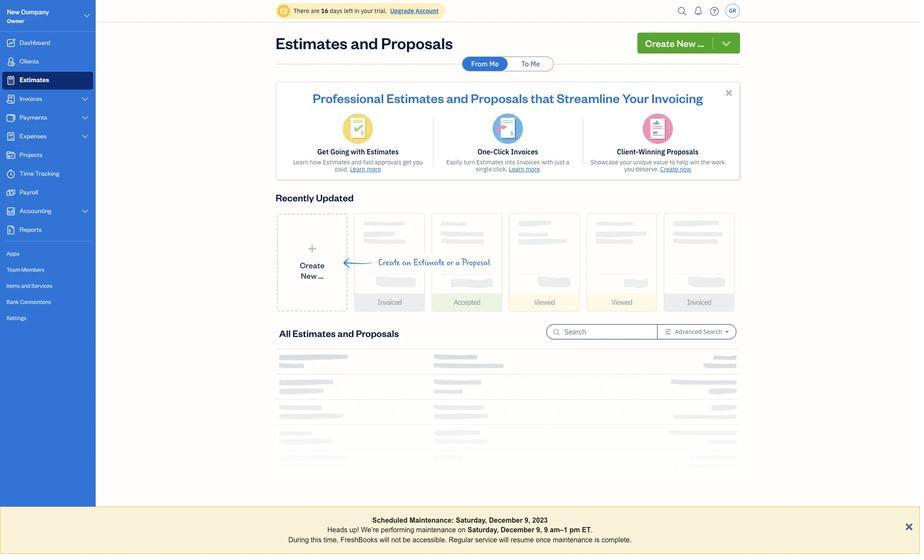Task type: vqa. For each thing, say whether or not it's contained in the screenshot.
Edit inside "Larry Gaffe Make Weird Co. 2268 S Tongass Hwy Ketchikan, AK  99901 Edit Client Remove Client"
no



Task type: describe. For each thing, give the bounding box(es) containing it.
estimates and proposals
[[276, 33, 453, 53]]

advanced search
[[675, 328, 722, 336]]

am–1
[[550, 527, 568, 534]]

not
[[391, 536, 401, 544]]

fast
[[363, 158, 373, 166]]

chevron large down image for accounting
[[81, 208, 89, 215]]

settings
[[7, 315, 26, 321]]

payments
[[20, 113, 47, 121]]

learn more for with
[[350, 165, 381, 173]]

16
[[321, 7, 328, 15]]

×
[[905, 518, 914, 534]]

team members
[[7, 266, 44, 273]]

how
[[310, 158, 322, 166]]

learn more for invoices
[[509, 165, 540, 173]]

0 horizontal spatial a
[[456, 258, 460, 268]]

0 horizontal spatial your
[[361, 7, 373, 15]]

time tracking link
[[2, 165, 93, 183]]

scheduled
[[372, 517, 408, 524]]

maintenance:
[[410, 517, 454, 524]]

me for from me
[[490, 60, 499, 68]]

team
[[7, 266, 20, 273]]

items and services
[[7, 282, 52, 289]]

now
[[680, 165, 692, 173]]

once
[[536, 536, 551, 544]]

and inside "main" element
[[21, 282, 30, 289]]

deserve.
[[636, 165, 659, 173]]

performing
[[381, 527, 414, 534]]

create new … button for create an estimate or a proposal
[[277, 214, 348, 311]]

plus image
[[307, 244, 317, 253]]

owner
[[7, 17, 24, 24]]

estimate
[[413, 258, 445, 268]]

to
[[522, 60, 529, 68]]

project image
[[6, 151, 16, 160]]

is
[[595, 536, 600, 544]]

to me
[[522, 60, 540, 68]]

time tracking
[[20, 169, 59, 177]]

accounting link
[[2, 203, 93, 221]]

your
[[623, 90, 649, 106]]

the
[[701, 158, 710, 166]]

pm
[[570, 527, 580, 534]]

learn inside learn how estimates and fast approvals get you paid.
[[293, 158, 309, 166]]

invoices inside invoices link
[[20, 94, 42, 103]]

Search text field
[[565, 325, 643, 339]]

chevron large down image for payments
[[81, 114, 89, 121]]

paid.
[[335, 165, 349, 173]]

apps link
[[2, 246, 93, 261]]

there are 16 days left in your trial. upgrade account
[[294, 7, 439, 15]]

estimates inside "estimates" link
[[20, 76, 49, 84]]

chart image
[[6, 207, 16, 216]]

dashboard
[[20, 38, 50, 47]]

bank connections
[[7, 298, 51, 305]]

caretdown image
[[726, 328, 729, 335]]

chevrondown image
[[721, 37, 733, 49]]

2023
[[533, 517, 548, 524]]

are
[[311, 7, 320, 15]]

approvals
[[375, 158, 402, 166]]

expenses link
[[2, 128, 93, 146]]

0 vertical spatial december
[[489, 517, 523, 524]]

more for with
[[367, 165, 381, 173]]

items and services link
[[2, 278, 93, 294]]

just
[[555, 158, 565, 166]]

1 invoiced from the left
[[378, 298, 402, 307]]

help
[[677, 158, 689, 166]]

estimate image
[[6, 76, 16, 85]]

be
[[403, 536, 411, 544]]

1 horizontal spatial create new …
[[645, 37, 704, 49]]

and inside learn how estimates and fast approvals get you paid.
[[352, 158, 362, 166]]

on
[[458, 527, 466, 534]]

services
[[31, 282, 52, 289]]

upgrade
[[390, 7, 414, 15]]

chevron large down image for invoices
[[81, 96, 89, 103]]

one-
[[478, 147, 494, 156]]

work
[[712, 158, 725, 166]]

regular
[[449, 536, 473, 544]]

scheduled maintenance: saturday, december 9, 2023 heads up! we're performing maintenance on saturday, december 9, 9 am–1 pm et . during this time, freshbooks will not be accessible. regular service will resume once maintenance is complete.
[[288, 517, 632, 544]]

apps
[[7, 250, 19, 257]]

search image
[[676, 5, 690, 18]]

chevron large down image
[[83, 10, 91, 21]]

gr button
[[726, 3, 740, 18]]

that
[[531, 90, 554, 106]]

payroll link
[[2, 184, 93, 202]]

trial.
[[375, 7, 387, 15]]

going
[[331, 147, 349, 156]]

9
[[544, 527, 548, 534]]

× dialog
[[0, 507, 920, 554]]

from me link
[[463, 57, 508, 71]]

streamline
[[557, 90, 620, 106]]

notifications image
[[692, 2, 706, 20]]

time
[[20, 169, 34, 177]]

left
[[344, 7, 353, 15]]

click.
[[494, 165, 508, 173]]

tracking
[[35, 169, 59, 177]]

chevron large down image for expenses
[[81, 133, 89, 140]]

me for to me
[[531, 60, 540, 68]]

upgrade account link
[[389, 7, 439, 15]]

dashboard link
[[2, 34, 93, 52]]

professional estimates and proposals that streamline your invoicing
[[313, 90, 703, 106]]

bank connections link
[[2, 295, 93, 310]]

expenses
[[20, 132, 47, 140]]

days
[[330, 7, 343, 15]]

create now
[[661, 165, 692, 173]]

report image
[[6, 226, 16, 234]]

proposal
[[462, 258, 490, 268]]

1 horizontal spatial new
[[301, 270, 317, 280]]

during
[[288, 536, 309, 544]]

0 vertical spatial with
[[351, 147, 365, 156]]

connections
[[20, 298, 51, 305]]

settings link
[[2, 311, 93, 326]]

client-
[[617, 147, 639, 156]]

resume
[[511, 536, 534, 544]]



Task type: locate. For each thing, give the bounding box(es) containing it.
0 vertical spatial your
[[361, 7, 373, 15]]

reports link
[[2, 221, 93, 239]]

learn left how
[[293, 158, 309, 166]]

chevron large down image down payroll link
[[81, 208, 89, 215]]

1 horizontal spatial me
[[531, 60, 540, 68]]

1 horizontal spatial will
[[499, 536, 509, 544]]

1 horizontal spatial invoiced
[[687, 298, 712, 307]]

money image
[[6, 188, 16, 197]]

chevron large down image down invoices link
[[81, 114, 89, 121]]

accessible.
[[413, 536, 447, 544]]

close image
[[724, 88, 734, 98]]

0 vertical spatial saturday,
[[456, 517, 487, 524]]

0 vertical spatial create new …
[[645, 37, 704, 49]]

0 vertical spatial maintenance
[[416, 527, 456, 534]]

1 vertical spatial 9,
[[537, 527, 542, 534]]

9, left '9'
[[537, 527, 542, 534]]

new down "search" image
[[677, 37, 696, 49]]

we're
[[361, 527, 379, 534]]

get
[[317, 147, 329, 156]]

invoices
[[20, 94, 42, 103], [511, 147, 538, 156], [517, 158, 540, 166]]

learn right click.
[[509, 165, 525, 173]]

learn for one-click invoices
[[509, 165, 525, 173]]

unique
[[634, 158, 652, 166]]

your down client-
[[620, 158, 632, 166]]

chevron large down image down "estimates" link
[[81, 96, 89, 103]]

new company owner
[[7, 8, 49, 24]]

professional
[[313, 90, 384, 106]]

recently updated
[[276, 191, 354, 204]]

1 vertical spatial a
[[456, 258, 460, 268]]

will right the service
[[499, 536, 509, 544]]

learn for get going with estimates
[[350, 165, 365, 173]]

1 will from the left
[[380, 536, 389, 544]]

1 horizontal spatial more
[[526, 165, 540, 173]]

0 horizontal spatial more
[[367, 165, 381, 173]]

client image
[[6, 57, 16, 66]]

you right get
[[413, 158, 423, 166]]

2 vertical spatial new
[[301, 270, 317, 280]]

invoices up into
[[511, 147, 538, 156]]

1 horizontal spatial your
[[620, 158, 632, 166]]

0 horizontal spatial create new … button
[[277, 214, 348, 311]]

0 vertical spatial …
[[698, 37, 704, 49]]

create new … button
[[638, 33, 740, 54], [277, 214, 348, 311]]

you down client-
[[625, 165, 634, 173]]

go to help image
[[708, 5, 722, 18]]

all
[[279, 327, 291, 339]]

client-winning proposals
[[617, 147, 699, 156]]

1 horizontal spatial …
[[698, 37, 704, 49]]

invoicing
[[652, 90, 703, 106]]

learn right paid.
[[350, 165, 365, 173]]

projects link
[[2, 147, 93, 164]]

1 me from the left
[[490, 60, 499, 68]]

3 chevron large down image from the top
[[81, 133, 89, 140]]

saturday, up the service
[[468, 527, 499, 534]]

estimates
[[276, 33, 348, 53], [20, 76, 49, 84], [387, 90, 444, 106], [367, 147, 399, 156], [323, 158, 350, 166], [477, 158, 504, 166], [293, 327, 336, 339]]

new inside new company owner
[[7, 8, 20, 16]]

single
[[476, 165, 492, 173]]

your inside 'showcase your unique value to help win the work you deserve.'
[[620, 158, 632, 166]]

learn more
[[350, 165, 381, 173], [509, 165, 540, 173]]

learn more right click.
[[509, 165, 540, 173]]

projects
[[20, 151, 42, 159]]

1 horizontal spatial 9,
[[537, 527, 542, 534]]

will
[[380, 536, 389, 544], [499, 536, 509, 544]]

et
[[582, 527, 591, 534]]

1 horizontal spatial create new … button
[[638, 33, 740, 54]]

saturday,
[[456, 517, 487, 524], [468, 527, 499, 534]]

1 horizontal spatial maintenance
[[553, 536, 593, 544]]

0 vertical spatial invoices
[[20, 94, 42, 103]]

a right "just"
[[566, 158, 570, 166]]

dashboard image
[[6, 39, 16, 47]]

1 vertical spatial new
[[677, 37, 696, 49]]

advanced search button
[[658, 325, 736, 339]]

to me link
[[508, 57, 554, 71]]

clients
[[20, 57, 39, 65]]

you inside 'showcase your unique value to help win the work you deserve.'
[[625, 165, 634, 173]]

2 viewed from the left
[[612, 298, 633, 307]]

accounting
[[20, 207, 51, 215]]

with inside the easily turn estimates into invoices with just a single click.
[[542, 158, 553, 166]]

will left not at the bottom of the page
[[380, 536, 389, 544]]

maintenance down maintenance:
[[416, 527, 456, 534]]

chevron large down image inside "payments" link
[[81, 114, 89, 121]]

0 horizontal spatial learn
[[293, 158, 309, 166]]

1 horizontal spatial a
[[566, 158, 570, 166]]

one-click invoices
[[478, 147, 538, 156]]

this
[[311, 536, 322, 544]]

with up learn how estimates and fast approvals get you paid.
[[351, 147, 365, 156]]

team members link
[[2, 262, 93, 278]]

1 horizontal spatial learn
[[350, 165, 365, 173]]

0 vertical spatial new
[[7, 8, 20, 16]]

get
[[403, 158, 412, 166]]

easily
[[447, 158, 462, 166]]

a right or
[[456, 258, 460, 268]]

1 vertical spatial saturday,
[[468, 527, 499, 534]]

and
[[351, 33, 378, 53], [447, 90, 469, 106], [352, 158, 362, 166], [21, 282, 30, 289], [338, 327, 354, 339]]

create new … down the plus icon
[[300, 260, 325, 280]]

1 vertical spatial create new …
[[300, 260, 325, 280]]

1 horizontal spatial viewed
[[612, 298, 633, 307]]

estimates inside the easily turn estimates into invoices with just a single click.
[[477, 158, 504, 166]]

maintenance down pm
[[553, 536, 593, 544]]

0 vertical spatial create new … button
[[638, 33, 740, 54]]

0 horizontal spatial maintenance
[[416, 527, 456, 534]]

showcase your unique value to help win the work you deserve.
[[591, 158, 725, 173]]

invoices up the payments
[[20, 94, 42, 103]]

settings image
[[665, 328, 672, 335]]

all estimates and proposals
[[279, 327, 399, 339]]

0 horizontal spatial new
[[7, 8, 20, 16]]

1 viewed from the left
[[534, 298, 555, 307]]

estimates inside learn how estimates and fast approvals get you paid.
[[323, 158, 350, 166]]

a inside the easily turn estimates into invoices with just a single click.
[[566, 158, 570, 166]]

2 invoiced from the left
[[687, 298, 712, 307]]

2 chevron large down image from the top
[[81, 114, 89, 121]]

create an estimate or a proposal
[[378, 258, 490, 268]]

clients link
[[2, 53, 93, 71]]

0 horizontal spatial with
[[351, 147, 365, 156]]

1 chevron large down image from the top
[[81, 96, 89, 103]]

1 vertical spatial december
[[501, 527, 535, 534]]

gr
[[729, 7, 737, 14]]

1 vertical spatial your
[[620, 158, 632, 166]]

create new …
[[645, 37, 704, 49], [300, 260, 325, 280]]

me right 'from'
[[490, 60, 499, 68]]

0 vertical spatial a
[[566, 158, 570, 166]]

proposals
[[381, 33, 453, 53], [471, 90, 528, 106], [667, 147, 699, 156], [356, 327, 399, 339]]

invoices inside the easily turn estimates into invoices with just a single click.
[[517, 158, 540, 166]]

create new … button for estimates and proposals
[[638, 33, 740, 54]]

invoices right into
[[517, 158, 540, 166]]

value
[[654, 158, 668, 166]]

timer image
[[6, 170, 16, 178]]

0 horizontal spatial me
[[490, 60, 499, 68]]

from me
[[471, 60, 499, 68]]

new up the "owner"
[[7, 8, 20, 16]]

search
[[704, 328, 722, 336]]

1 vertical spatial …
[[318, 270, 324, 280]]

0 horizontal spatial you
[[413, 158, 423, 166]]

.
[[591, 527, 593, 534]]

into
[[505, 158, 516, 166]]

0 horizontal spatial learn more
[[350, 165, 381, 173]]

invoice image
[[6, 95, 16, 104]]

accepted
[[454, 298, 481, 307]]

2 me from the left
[[531, 60, 540, 68]]

invoices link
[[2, 90, 93, 108]]

winning
[[639, 147, 665, 156]]

create
[[645, 37, 675, 49], [661, 165, 679, 173], [378, 258, 400, 268], [300, 260, 325, 270]]

get going with estimates
[[317, 147, 399, 156]]

chevron large down image down "payments" link
[[81, 133, 89, 140]]

turn
[[464, 158, 475, 166]]

win
[[690, 158, 700, 166]]

more right into
[[526, 165, 540, 173]]

estimates link
[[2, 72, 93, 90]]

2 learn more from the left
[[509, 165, 540, 173]]

or
[[447, 258, 454, 268]]

chevron large down image inside invoices link
[[81, 96, 89, 103]]

crown image
[[279, 6, 288, 15]]

0 vertical spatial 9,
[[525, 517, 531, 524]]

1 horizontal spatial you
[[625, 165, 634, 173]]

there
[[294, 7, 309, 15]]

2 will from the left
[[499, 536, 509, 544]]

reports
[[20, 225, 42, 234]]

0 horizontal spatial 9,
[[525, 517, 531, 524]]

get going with estimates image
[[343, 114, 373, 144]]

chevron large down image
[[81, 96, 89, 103], [81, 114, 89, 121], [81, 133, 89, 140], [81, 208, 89, 215]]

new
[[7, 8, 20, 16], [677, 37, 696, 49], [301, 270, 317, 280]]

1 more from the left
[[367, 165, 381, 173]]

payments link
[[2, 109, 93, 127]]

with left "just"
[[542, 158, 553, 166]]

more for invoices
[[526, 165, 540, 173]]

heads
[[327, 527, 348, 534]]

4 chevron large down image from the top
[[81, 208, 89, 215]]

you inside learn how estimates and fast approvals get you paid.
[[413, 158, 423, 166]]

updated
[[316, 191, 354, 204]]

easily turn estimates into invoices with just a single click.
[[447, 158, 570, 173]]

one-click invoices image
[[493, 114, 523, 144]]

0 horizontal spatial will
[[380, 536, 389, 544]]

1 horizontal spatial learn more
[[509, 165, 540, 173]]

saturday, up on
[[456, 517, 487, 524]]

2 horizontal spatial learn
[[509, 165, 525, 173]]

learn how estimates and fast approvals get you paid.
[[293, 158, 423, 173]]

an
[[402, 258, 411, 268]]

create new … down "search" image
[[645, 37, 704, 49]]

9,
[[525, 517, 531, 524], [537, 527, 542, 534]]

me right to
[[531, 60, 540, 68]]

9, left 2023
[[525, 517, 531, 524]]

chevron large down image inside accounting link
[[81, 208, 89, 215]]

0 horizontal spatial invoiced
[[378, 298, 402, 307]]

0 horizontal spatial create new …
[[300, 260, 325, 280]]

payment image
[[6, 114, 16, 122]]

2 horizontal spatial new
[[677, 37, 696, 49]]

2 more from the left
[[526, 165, 540, 173]]

client-winning proposals image
[[643, 114, 673, 144]]

1 vertical spatial create new … button
[[277, 214, 348, 311]]

… inside create new …
[[318, 270, 324, 280]]

0 horizontal spatial viewed
[[534, 298, 555, 307]]

main element
[[0, 0, 117, 554]]

new down the plus icon
[[301, 270, 317, 280]]

from
[[471, 60, 488, 68]]

learn more down get going with estimates
[[350, 165, 381, 173]]

to
[[670, 158, 675, 166]]

0 horizontal spatial …
[[318, 270, 324, 280]]

more down get going with estimates
[[367, 165, 381, 173]]

in
[[355, 7, 360, 15]]

1 learn more from the left
[[350, 165, 381, 173]]

expense image
[[6, 132, 16, 141]]

items
[[7, 282, 20, 289]]

1 vertical spatial maintenance
[[553, 536, 593, 544]]

1 vertical spatial invoices
[[511, 147, 538, 156]]

1 horizontal spatial with
[[542, 158, 553, 166]]

your right in
[[361, 7, 373, 15]]

viewed
[[534, 298, 555, 307], [612, 298, 633, 307]]

1 vertical spatial with
[[542, 158, 553, 166]]

2 vertical spatial invoices
[[517, 158, 540, 166]]

× button
[[905, 518, 914, 534]]

complete.
[[602, 536, 632, 544]]



